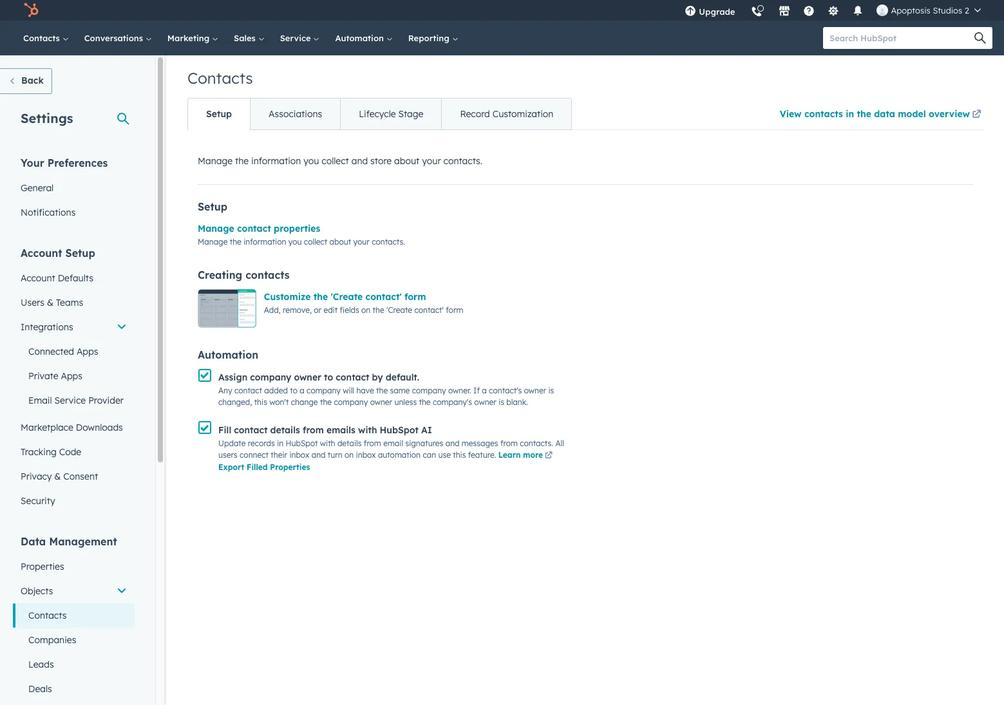 Task type: locate. For each thing, give the bounding box(es) containing it.
1 vertical spatial on
[[345, 450, 354, 460]]

account setup
[[21, 247, 95, 260]]

owner
[[294, 372, 322, 384], [525, 386, 547, 396], [370, 398, 393, 408], [475, 398, 497, 408]]

deals link
[[13, 677, 135, 702]]

hubspot up email on the left
[[380, 425, 419, 436]]

leads
[[28, 659, 54, 671]]

in for the
[[847, 108, 855, 120]]

record customization link
[[442, 99, 572, 130]]

0 horizontal spatial &
[[47, 297, 53, 309]]

from left email on the left
[[364, 439, 381, 448]]

0 vertical spatial this
[[254, 398, 267, 408]]

1 vertical spatial hubspot
[[286, 439, 318, 448]]

from
[[303, 425, 324, 436], [364, 439, 381, 448], [501, 439, 518, 448]]

manage contact properties link
[[198, 223, 321, 235]]

collect down properties
[[304, 237, 328, 247]]

associations
[[269, 108, 322, 120]]

automation up "assign"
[[198, 349, 259, 362]]

contacts up companies
[[28, 610, 67, 622]]

1 vertical spatial manage
[[198, 223, 234, 235]]

service down private apps link on the left of page
[[54, 395, 86, 407]]

1 horizontal spatial you
[[304, 155, 319, 167]]

you down properties
[[289, 237, 302, 247]]

records
[[248, 439, 275, 448]]

store
[[371, 155, 392, 167]]

and left store
[[352, 155, 368, 167]]

1 vertical spatial apps
[[61, 371, 83, 382]]

0 vertical spatial properties
[[270, 463, 310, 472]]

0 horizontal spatial automation
[[198, 349, 259, 362]]

2 vertical spatial manage
[[198, 237, 228, 247]]

on inside update records in hubspot with details from email signatures and messages from contacts. all users connect their inbox and turn on inbox automation can use this feature.
[[345, 450, 354, 460]]

0 horizontal spatial this
[[254, 398, 267, 408]]

1 vertical spatial in
[[277, 439, 284, 448]]

stage
[[399, 108, 424, 120]]

2 vertical spatial and
[[312, 450, 326, 460]]

0 vertical spatial service
[[280, 33, 314, 43]]

customization
[[493, 108, 554, 120]]

details down "emails"
[[338, 439, 362, 448]]

1 horizontal spatial in
[[847, 108, 855, 120]]

learn more link
[[499, 450, 555, 462]]

contacts. inside 'manage contact properties manage the information you collect about your contacts.'
[[372, 237, 405, 247]]

0 vertical spatial 'create
[[331, 291, 363, 303]]

0 horizontal spatial properties
[[21, 561, 64, 573]]

teams
[[56, 297, 83, 309]]

1 horizontal spatial properties
[[270, 463, 310, 472]]

account up 'account defaults' at left
[[21, 247, 62, 260]]

1 horizontal spatial &
[[54, 471, 61, 483]]

to
[[324, 372, 333, 384], [290, 386, 298, 396]]

company up change
[[307, 386, 341, 396]]

your
[[21, 157, 44, 170]]

1 horizontal spatial with
[[358, 425, 377, 436]]

this right use on the left bottom of the page
[[453, 450, 466, 460]]

lifecycle
[[359, 108, 396, 120]]

1 vertical spatial account
[[21, 273, 55, 284]]

marketplaces image
[[780, 6, 791, 17]]

2 vertical spatial setup
[[65, 247, 95, 260]]

setup
[[206, 108, 232, 120], [198, 200, 228, 213], [65, 247, 95, 260]]

& for users
[[47, 297, 53, 309]]

you inside 'manage contact properties manage the information you collect about your contacts.'
[[289, 237, 302, 247]]

1 vertical spatial information
[[244, 237, 286, 247]]

your
[[422, 155, 441, 167], [354, 237, 370, 247]]

0 vertical spatial automation
[[335, 33, 387, 43]]

1 horizontal spatial hubspot
[[380, 425, 419, 436]]

inbox right their
[[290, 450, 310, 460]]

0 horizontal spatial inbox
[[290, 450, 310, 460]]

back
[[21, 75, 44, 86]]

contacts for view
[[805, 108, 844, 120]]

1 horizontal spatial about
[[395, 155, 420, 167]]

1 horizontal spatial automation
[[335, 33, 387, 43]]

the inside 'manage contact properties manage the information you collect about your contacts.'
[[230, 237, 242, 247]]

1 vertical spatial automation
[[198, 349, 259, 362]]

0 vertical spatial &
[[47, 297, 53, 309]]

1 vertical spatial with
[[320, 439, 336, 448]]

0 horizontal spatial hubspot
[[286, 439, 318, 448]]

to left by
[[324, 372, 333, 384]]

0 horizontal spatial on
[[345, 450, 354, 460]]

about
[[395, 155, 420, 167], [330, 237, 351, 247]]

filled
[[247, 463, 268, 472]]

about right store
[[395, 155, 420, 167]]

0 vertical spatial in
[[847, 108, 855, 120]]

contacts link up companies
[[13, 604, 135, 628]]

1 vertical spatial this
[[453, 450, 466, 460]]

setup link
[[188, 99, 250, 130]]

contacts up customize
[[246, 269, 290, 282]]

0 horizontal spatial a
[[300, 386, 305, 396]]

0 vertical spatial and
[[352, 155, 368, 167]]

1 horizontal spatial and
[[352, 155, 368, 167]]

menu
[[678, 0, 989, 25]]

0 horizontal spatial to
[[290, 386, 298, 396]]

data management
[[21, 536, 117, 549]]

&
[[47, 297, 53, 309], [54, 471, 61, 483]]

company up company's
[[412, 386, 446, 396]]

notifications image
[[853, 6, 865, 17]]

account
[[21, 247, 62, 260], [21, 273, 55, 284]]

service link
[[272, 21, 328, 55]]

the left data
[[858, 108, 872, 120]]

general
[[21, 182, 54, 194]]

export filled properties button
[[219, 462, 310, 474]]

help image
[[804, 6, 816, 17]]

2 manage from the top
[[198, 223, 234, 235]]

manage for manage the information you collect and store about your contacts.
[[198, 155, 233, 167]]

from left "emails"
[[303, 425, 324, 436]]

to up change
[[290, 386, 298, 396]]

1 inbox from the left
[[290, 450, 310, 460]]

private
[[28, 371, 58, 382]]

properties up objects
[[21, 561, 64, 573]]

is right contact's
[[549, 386, 555, 396]]

creating contacts
[[198, 269, 290, 282]]

the up or
[[314, 291, 328, 303]]

in up their
[[277, 439, 284, 448]]

contact's
[[489, 386, 522, 396]]

1 vertical spatial form
[[446, 306, 464, 315]]

manage the information you collect and store about your contacts.
[[198, 155, 483, 167]]

properties inside data management element
[[21, 561, 64, 573]]

2 link opens in a new window image from the top
[[545, 452, 553, 460]]

general link
[[13, 176, 135, 200]]

setup inside navigation
[[206, 108, 232, 120]]

preferences
[[48, 157, 108, 170]]

security link
[[13, 489, 135, 514]]

this left won't
[[254, 398, 267, 408]]

from up the learn
[[501, 439, 518, 448]]

collect inside 'manage contact properties manage the information you collect about your contacts.'
[[304, 237, 328, 247]]

1 link opens in a new window image from the top
[[973, 108, 982, 123]]

settings image
[[829, 6, 840, 17]]

0 horizontal spatial form
[[405, 291, 426, 303]]

form
[[405, 291, 426, 303], [446, 306, 464, 315]]

2 vertical spatial contacts.
[[520, 439, 554, 448]]

0 vertical spatial contacts.
[[444, 155, 483, 167]]

0 vertical spatial setup
[[206, 108, 232, 120]]

the right fields on the left top
[[373, 306, 385, 315]]

1 horizontal spatial this
[[453, 450, 466, 460]]

tracking code link
[[13, 440, 135, 465]]

2 horizontal spatial contacts.
[[520, 439, 554, 448]]

creating
[[198, 269, 243, 282]]

on right turn
[[345, 450, 354, 460]]

company down will
[[334, 398, 368, 408]]

contacts
[[805, 108, 844, 120], [246, 269, 290, 282]]

properties down their
[[270, 463, 310, 472]]

assign company owner to contact by default. any contact added to a company will have the same company owner. if a contact's owner is changed, this won't change the company owner unless the company's owner is blank.
[[219, 372, 555, 408]]

1 vertical spatial about
[[330, 237, 351, 247]]

1 horizontal spatial form
[[446, 306, 464, 315]]

about up customize the 'create contact' form link at the left top
[[330, 237, 351, 247]]

& right users
[[47, 297, 53, 309]]

email
[[384, 439, 404, 448]]

and left turn
[[312, 450, 326, 460]]

this inside assign company owner to contact by default. any contact added to a company will have the same company owner. if a contact's owner is changed, this won't change the company owner unless the company's owner is blank.
[[254, 398, 267, 408]]

this inside update records in hubspot with details from email signatures and messages from contacts. all users connect their inbox and turn on inbox automation can use this feature.
[[453, 450, 466, 460]]

marketplace
[[21, 422, 73, 434]]

0 horizontal spatial contacts
[[246, 269, 290, 282]]

service inside 'link'
[[280, 33, 314, 43]]

account up users
[[21, 273, 55, 284]]

link opens in a new window image
[[545, 450, 553, 462], [545, 452, 553, 460]]

automation right service 'link' on the top left
[[335, 33, 387, 43]]

2 horizontal spatial from
[[501, 439, 518, 448]]

0 horizontal spatial contact'
[[366, 291, 402, 303]]

Search HubSpot search field
[[824, 27, 982, 49]]

on right fields on the left top
[[362, 306, 371, 315]]

1 horizontal spatial contacts
[[805, 108, 844, 120]]

'create right fields on the left top
[[387, 306, 413, 315]]

in inside update records in hubspot with details from email signatures and messages from contacts. all users connect their inbox and turn on inbox automation can use this feature.
[[277, 439, 284, 448]]

privacy
[[21, 471, 52, 483]]

1 vertical spatial your
[[354, 237, 370, 247]]

information down the associations link
[[251, 155, 301, 167]]

0 horizontal spatial from
[[303, 425, 324, 436]]

details up their
[[270, 425, 300, 436]]

& right privacy
[[54, 471, 61, 483]]

3 manage from the top
[[198, 237, 228, 247]]

learn more
[[499, 450, 543, 460]]

marketing
[[167, 33, 212, 43]]

1 vertical spatial setup
[[198, 200, 228, 213]]

0 horizontal spatial in
[[277, 439, 284, 448]]

collect
[[322, 155, 349, 167], [304, 237, 328, 247]]

1 vertical spatial and
[[446, 439, 460, 448]]

inbox right turn
[[356, 450, 376, 460]]

0 vertical spatial contact'
[[366, 291, 402, 303]]

reporting
[[409, 33, 452, 43]]

0 horizontal spatial details
[[270, 425, 300, 436]]

details
[[270, 425, 300, 436], [338, 439, 362, 448]]

information down manage contact properties link
[[244, 237, 286, 247]]

customize
[[264, 291, 311, 303]]

a up change
[[300, 386, 305, 396]]

properties
[[270, 463, 310, 472], [21, 561, 64, 573]]

1 horizontal spatial contact'
[[415, 306, 444, 315]]

0 horizontal spatial 'create
[[331, 291, 363, 303]]

contacts down hubspot link
[[23, 33, 62, 43]]

owner up "blank."
[[525, 386, 547, 396]]

account for account setup
[[21, 247, 62, 260]]

privacy & consent
[[21, 471, 98, 483]]

tracking
[[21, 447, 57, 458]]

contact inside 'manage contact properties manage the information you collect about your contacts.'
[[237, 223, 271, 235]]

added
[[265, 386, 288, 396]]

apps up private apps link on the left of page
[[77, 346, 98, 358]]

1 vertical spatial &
[[54, 471, 61, 483]]

contact left properties
[[237, 223, 271, 235]]

1 horizontal spatial details
[[338, 439, 362, 448]]

service
[[280, 33, 314, 43], [54, 395, 86, 407]]

0 vertical spatial is
[[549, 386, 555, 396]]

remove,
[[283, 306, 312, 315]]

0 vertical spatial details
[[270, 425, 300, 436]]

1 vertical spatial details
[[338, 439, 362, 448]]

0 horizontal spatial with
[[320, 439, 336, 448]]

1 vertical spatial service
[[54, 395, 86, 407]]

1 vertical spatial contacts.
[[372, 237, 405, 247]]

connect
[[240, 450, 269, 460]]

collect left store
[[322, 155, 349, 167]]

0 vertical spatial contacts
[[23, 33, 62, 43]]

in left data
[[847, 108, 855, 120]]

this for contact
[[254, 398, 267, 408]]

a right if
[[482, 386, 487, 396]]

the down manage contact properties link
[[230, 237, 242, 247]]

with
[[358, 425, 377, 436], [320, 439, 336, 448]]

manage for manage contact properties manage the information you collect about your contacts.
[[198, 223, 234, 235]]

0 vertical spatial information
[[251, 155, 301, 167]]

navigation
[[188, 98, 573, 130]]

0 horizontal spatial contacts.
[[372, 237, 405, 247]]

0 vertical spatial to
[[324, 372, 333, 384]]

and up use on the left bottom of the page
[[446, 439, 460, 448]]

contact
[[237, 223, 271, 235], [336, 372, 370, 384], [235, 386, 262, 396], [234, 425, 268, 436]]

your inside 'manage contact properties manage the information you collect about your contacts.'
[[354, 237, 370, 247]]

hubspot inside update records in hubspot with details from email signatures and messages from contacts. all users connect their inbox and turn on inbox automation can use this feature.
[[286, 439, 318, 448]]

leads link
[[13, 653, 135, 677]]

0 vertical spatial manage
[[198, 155, 233, 167]]

the down by
[[376, 386, 388, 396]]

1 vertical spatial 'create
[[387, 306, 413, 315]]

with right "emails"
[[358, 425, 377, 436]]

add,
[[264, 306, 281, 315]]

you
[[304, 155, 319, 167], [289, 237, 302, 247]]

assign
[[219, 372, 248, 384]]

1 horizontal spatial 'create
[[387, 306, 413, 315]]

your right store
[[422, 155, 441, 167]]

the
[[858, 108, 872, 120], [235, 155, 249, 167], [230, 237, 242, 247], [314, 291, 328, 303], [373, 306, 385, 315], [376, 386, 388, 396], [320, 398, 332, 408], [419, 398, 431, 408]]

account for account defaults
[[21, 273, 55, 284]]

connected
[[28, 346, 74, 358]]

2 inbox from the left
[[356, 450, 376, 460]]

1 manage from the top
[[198, 155, 233, 167]]

link opens in a new window image
[[973, 108, 982, 123], [973, 110, 982, 120]]

owner up change
[[294, 372, 322, 384]]

email service provider link
[[13, 389, 135, 413]]

1 horizontal spatial a
[[482, 386, 487, 396]]

properties inside button
[[270, 463, 310, 472]]

link opens in a new window image inside the learn more link
[[545, 452, 553, 460]]

private apps link
[[13, 364, 135, 389]]

contacts.
[[444, 155, 483, 167], [372, 237, 405, 247], [520, 439, 554, 448]]

hubspot up their
[[286, 439, 318, 448]]

account inside account defaults link
[[21, 273, 55, 284]]

1 horizontal spatial your
[[422, 155, 441, 167]]

'create up fields on the left top
[[331, 291, 363, 303]]

1 account from the top
[[21, 247, 62, 260]]

account defaults link
[[13, 266, 135, 291]]

0 horizontal spatial service
[[54, 395, 86, 407]]

contacts right view
[[805, 108, 844, 120]]

on
[[362, 306, 371, 315], [345, 450, 354, 460]]

0 vertical spatial apps
[[77, 346, 98, 358]]

contacts link down hubspot link
[[15, 21, 77, 55]]

1 vertical spatial collect
[[304, 237, 328, 247]]

2 a from the left
[[482, 386, 487, 396]]

0 horizontal spatial your
[[354, 237, 370, 247]]

menu containing apoptosis studios 2
[[678, 0, 989, 25]]

upgrade image
[[685, 6, 697, 17]]

1 horizontal spatial is
[[549, 386, 555, 396]]

0 horizontal spatial you
[[289, 237, 302, 247]]

0 vertical spatial collect
[[322, 155, 349, 167]]

service right "sales" link
[[280, 33, 314, 43]]

2 account from the top
[[21, 273, 55, 284]]

navigation containing setup
[[188, 98, 573, 130]]

and
[[352, 155, 368, 167], [446, 439, 460, 448], [312, 450, 326, 460]]

a
[[300, 386, 305, 396], [482, 386, 487, 396]]

turn
[[328, 450, 343, 460]]

0 vertical spatial about
[[395, 155, 420, 167]]

2 vertical spatial contacts
[[28, 610, 67, 622]]

marketing link
[[160, 21, 226, 55]]

contact up changed,
[[235, 386, 262, 396]]

0 horizontal spatial about
[[330, 237, 351, 247]]

you down "associations"
[[304, 155, 319, 167]]

0 vertical spatial contacts
[[805, 108, 844, 120]]

users
[[219, 450, 238, 460]]

connected apps link
[[13, 340, 135, 364]]

about inside 'manage contact properties manage the information you collect about your contacts.'
[[330, 237, 351, 247]]

changed,
[[219, 398, 252, 408]]

1 vertical spatial to
[[290, 386, 298, 396]]

with down "fill contact details from emails with hubspot ai"
[[320, 439, 336, 448]]

contacts up setup link
[[188, 68, 253, 88]]

consent
[[63, 471, 98, 483]]

0 vertical spatial contacts link
[[15, 21, 77, 55]]

is down contact's
[[499, 398, 505, 408]]

apps up 'email service provider' link
[[61, 371, 83, 382]]

your up customize the 'create contact' form link at the left top
[[354, 237, 370, 247]]



Task type: vqa. For each thing, say whether or not it's contained in the screenshot.
2
yes



Task type: describe. For each thing, give the bounding box(es) containing it.
1 a from the left
[[300, 386, 305, 396]]

integrations
[[21, 322, 73, 333]]

1 vertical spatial contacts link
[[13, 604, 135, 628]]

deals
[[28, 684, 52, 696]]

studios
[[934, 5, 963, 15]]

data
[[21, 536, 46, 549]]

or
[[314, 306, 322, 315]]

help button
[[799, 0, 821, 21]]

calling icon button
[[747, 1, 769, 20]]

with inside update records in hubspot with details from email signatures and messages from contacts. all users connect their inbox and turn on inbox automation can use this feature.
[[320, 439, 336, 448]]

data
[[875, 108, 896, 120]]

settings
[[21, 110, 73, 126]]

apoptosis
[[892, 5, 931, 15]]

your preferences element
[[13, 156, 135, 225]]

2 link opens in a new window image from the top
[[973, 110, 982, 120]]

blank.
[[507, 398, 529, 408]]

customize the 'create contact' form link
[[264, 291, 426, 303]]

view contacts in the data model overview
[[780, 108, 971, 120]]

this for with
[[453, 450, 466, 460]]

owner down if
[[475, 398, 497, 408]]

have
[[357, 386, 374, 396]]

notifications link
[[13, 200, 135, 225]]

use
[[439, 450, 451, 460]]

connected apps
[[28, 346, 98, 358]]

all
[[556, 439, 565, 448]]

notifications button
[[848, 0, 870, 21]]

default.
[[386, 372, 420, 384]]

1 horizontal spatial to
[[324, 372, 333, 384]]

users & teams
[[21, 297, 83, 309]]

fill contact details from emails with hubspot ai
[[219, 425, 432, 436]]

2 horizontal spatial and
[[446, 439, 460, 448]]

fill
[[219, 425, 232, 436]]

users
[[21, 297, 44, 309]]

search button
[[969, 27, 993, 49]]

can
[[423, 450, 436, 460]]

service inside account setup element
[[54, 395, 86, 407]]

hubspot image
[[23, 3, 39, 18]]

company up added
[[250, 372, 292, 384]]

lifecycle stage link
[[340, 99, 442, 130]]

1 vertical spatial contacts
[[188, 68, 253, 88]]

in for hubspot
[[277, 439, 284, 448]]

view contacts in the data model overview link
[[780, 100, 984, 130]]

objects
[[21, 586, 53, 598]]

0 vertical spatial your
[[422, 155, 441, 167]]

by
[[372, 372, 383, 384]]

2
[[966, 5, 970, 15]]

conversations
[[84, 33, 146, 43]]

integrations button
[[13, 315, 135, 340]]

hubspot link
[[15, 3, 48, 18]]

reporting link
[[401, 21, 466, 55]]

on inside customize the 'create contact' form add, remove, or edit fields on the 'create contact' form
[[362, 306, 371, 315]]

signatures
[[406, 439, 444, 448]]

private apps
[[28, 371, 83, 382]]

owner.
[[449, 386, 472, 396]]

their
[[271, 450, 288, 460]]

automation link
[[328, 21, 401, 55]]

tracking code
[[21, 447, 81, 458]]

lifecycle stage
[[359, 108, 424, 120]]

sales
[[234, 33, 258, 43]]

0 vertical spatial you
[[304, 155, 319, 167]]

tara schultz image
[[878, 5, 889, 16]]

0 horizontal spatial is
[[499, 398, 505, 408]]

privacy & consent link
[[13, 465, 135, 489]]

learn
[[499, 450, 521, 460]]

& for privacy
[[54, 471, 61, 483]]

management
[[49, 536, 117, 549]]

apoptosis studios 2 button
[[870, 0, 989, 21]]

owner down have
[[370, 398, 393, 408]]

view
[[780, 108, 802, 120]]

marketplaces button
[[772, 0, 799, 21]]

1 horizontal spatial from
[[364, 439, 381, 448]]

search image
[[975, 32, 987, 44]]

companies link
[[13, 628, 135, 653]]

information inside 'manage contact properties manage the information you collect about your contacts.'
[[244, 237, 286, 247]]

account defaults
[[21, 273, 93, 284]]

companies
[[28, 635, 76, 647]]

data management element
[[13, 535, 135, 706]]

the right change
[[320, 398, 332, 408]]

record
[[461, 108, 490, 120]]

fields
[[340, 306, 360, 315]]

1 link opens in a new window image from the top
[[545, 450, 553, 462]]

contacts. inside update records in hubspot with details from email signatures and messages from contacts. all users connect their inbox and turn on inbox automation can use this feature.
[[520, 439, 554, 448]]

code
[[59, 447, 81, 458]]

0 vertical spatial with
[[358, 425, 377, 436]]

contacts inside data management element
[[28, 610, 67, 622]]

automation
[[378, 450, 421, 460]]

settings link
[[821, 0, 848, 21]]

manage contact properties manage the information you collect about your contacts.
[[198, 223, 405, 247]]

apps for connected apps
[[77, 346, 98, 358]]

marketplace downloads link
[[13, 416, 135, 440]]

the down setup link
[[235, 155, 249, 167]]

marketplace downloads
[[21, 422, 123, 434]]

apoptosis studios 2
[[892, 5, 970, 15]]

contact up records
[[234, 425, 268, 436]]

emails
[[327, 425, 356, 436]]

calling icon image
[[752, 6, 764, 18]]

details inside update records in hubspot with details from email signatures and messages from contacts. all users connect their inbox and turn on inbox automation can use this feature.
[[338, 439, 362, 448]]

contacts for creating
[[246, 269, 290, 282]]

back link
[[0, 68, 52, 94]]

export
[[219, 463, 245, 472]]

the right unless
[[419, 398, 431, 408]]

apps for private apps
[[61, 371, 83, 382]]

account setup element
[[13, 246, 135, 514]]

change
[[291, 398, 318, 408]]

same
[[390, 386, 410, 396]]

0 horizontal spatial and
[[312, 450, 326, 460]]

will
[[343, 386, 355, 396]]

contact up will
[[336, 372, 370, 384]]

unless
[[395, 398, 417, 408]]

notifications
[[21, 207, 76, 219]]



